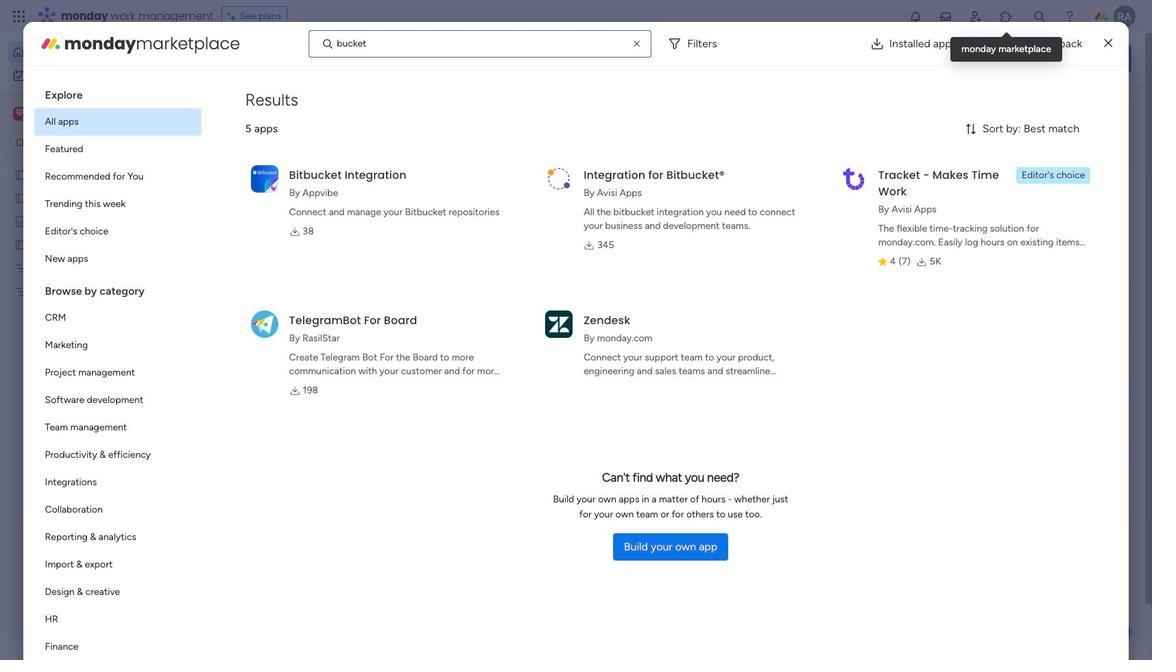 Task type: locate. For each thing, give the bounding box(es) containing it.
public board image
[[14, 168, 27, 181], [14, 191, 27, 204], [14, 238, 27, 251]]

Search in workspace field
[[29, 135, 115, 151]]

option
[[8, 41, 167, 63], [8, 64, 167, 86], [34, 108, 201, 136], [34, 136, 201, 163], [0, 162, 175, 165], [34, 163, 201, 191], [34, 191, 201, 218], [34, 218, 201, 246], [34, 246, 201, 273], [34, 304, 201, 332], [34, 332, 201, 359], [34, 359, 201, 387], [34, 387, 201, 414], [34, 414, 201, 442], [34, 442, 201, 469], [34, 469, 201, 496], [34, 496, 201, 524], [34, 524, 201, 551], [34, 551, 201, 579], [34, 579, 201, 606], [34, 606, 201, 634], [34, 634, 201, 660]]

1 heading from the top
[[34, 77, 201, 108]]

2 heading from the top
[[34, 273, 201, 304]]

1 vertical spatial heading
[[34, 273, 201, 304]]

app logo image
[[251, 165, 278, 193], [545, 165, 573, 193], [840, 165, 867, 193], [251, 310, 278, 338], [545, 310, 573, 338]]

help center element
[[926, 393, 1132, 448]]

help image
[[1063, 10, 1077, 23]]

templates image image
[[938, 104, 1119, 198]]

workspace image
[[15, 106, 25, 121]]

2 public board image from the top
[[14, 191, 27, 204]]

see plans image
[[227, 9, 240, 24]]

dapulse x slim image
[[1104, 35, 1113, 52]]

workspace selection element
[[13, 106, 115, 123]]

1 vertical spatial public board image
[[14, 191, 27, 204]]

notifications image
[[909, 10, 922, 23]]

0 vertical spatial public board image
[[14, 168, 27, 181]]

0 vertical spatial heading
[[34, 77, 201, 108]]

2 vertical spatial public board image
[[14, 238, 27, 251]]

workspace image
[[13, 106, 27, 121]]

v2 bolt switch image
[[1044, 51, 1052, 66]]

heading
[[34, 77, 201, 108], [34, 273, 201, 304]]

list box
[[34, 77, 201, 660], [0, 160, 175, 488]]

update feed image
[[939, 10, 953, 23]]

invite members image
[[969, 10, 983, 23]]



Task type: vqa. For each thing, say whether or not it's contained in the screenshot.
2 element on the left bottom
no



Task type: describe. For each thing, give the bounding box(es) containing it.
ruby anderson image
[[1114, 5, 1136, 27]]

public dashboard image
[[14, 215, 27, 228]]

getting started element
[[926, 327, 1132, 382]]

search everything image
[[1033, 10, 1046, 23]]

monday marketplace image
[[39, 33, 61, 55]]

3 public board image from the top
[[14, 238, 27, 251]]

select product image
[[12, 10, 26, 23]]

monday marketplace image
[[999, 10, 1013, 23]]

v2 user feedback image
[[937, 51, 947, 66]]

contact sales element
[[926, 459, 1132, 514]]

quick search results list box
[[212, 128, 893, 478]]

1 public board image from the top
[[14, 168, 27, 181]]



